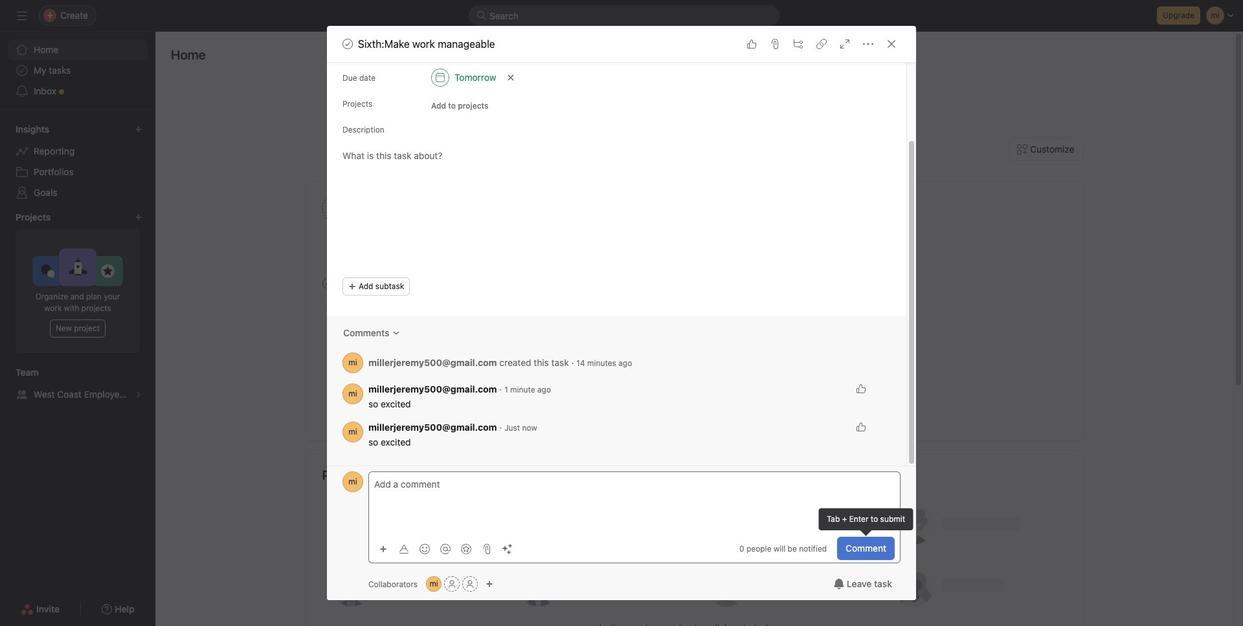 Task type: locate. For each thing, give the bounding box(es) containing it.
hide sidebar image
[[17, 10, 27, 21]]

0 vertical spatial mark complete checkbox
[[340, 36, 356, 52]]

add or remove collaborators image down the emoji icon
[[426, 577, 442, 593]]

add or remove collaborators image down attach a file or paste an image
[[486, 581, 494, 589]]

ai assist options (upgrade) image
[[503, 544, 513, 555]]

formatting image
[[399, 544, 409, 555]]

0 horizontal spatial mark complete checkbox
[[320, 276, 335, 291]]

toolbar inside sixth:make work manageable dialog
[[374, 540, 519, 559]]

mark complete image
[[340, 36, 356, 52], [320, 276, 335, 291]]

0 likes. click to like this task comment image
[[856, 384, 867, 394], [856, 422, 867, 433]]

mark complete image for bottommost the mark complete "checkbox"
[[320, 276, 335, 291]]

0 vertical spatial open user profile image
[[343, 422, 363, 443]]

0 vertical spatial mark complete image
[[340, 36, 356, 52]]

1 horizontal spatial mark complete image
[[340, 36, 356, 52]]

open user profile image
[[343, 353, 363, 374], [343, 384, 363, 405]]

1 vertical spatial mark complete checkbox
[[320, 276, 335, 291]]

global element
[[0, 32, 155, 109]]

1 vertical spatial open user profile image
[[343, 472, 363, 493]]

Mark complete checkbox
[[340, 36, 356, 52], [320, 276, 335, 291]]

main content
[[327, 0, 907, 466]]

1 horizontal spatial mark complete checkbox
[[340, 36, 356, 52]]

0 vertical spatial 0 likes. click to like this task comment image
[[856, 384, 867, 394]]

toolbar
[[374, 540, 519, 559]]

0 vertical spatial open user profile image
[[343, 353, 363, 374]]

mark complete checkbox inside sixth:make work manageable dialog
[[340, 36, 356, 52]]

main content inside sixth:make work manageable dialog
[[327, 0, 907, 466]]

0 horizontal spatial mark complete image
[[320, 276, 335, 291]]

1 vertical spatial 0 likes. click to like this task comment image
[[856, 422, 867, 433]]

list item
[[721, 228, 754, 260]]

tooltip
[[819, 509, 913, 535]]

1 vertical spatial open user profile image
[[343, 384, 363, 405]]

1 0 likes. click to like this task comment image from the top
[[856, 384, 867, 394]]

projects element
[[0, 206, 155, 361]]

1 open user profile image from the top
[[343, 422, 363, 443]]

open user profile image
[[343, 422, 363, 443], [343, 472, 363, 493]]

add or remove collaborators image
[[426, 577, 442, 593], [486, 581, 494, 589]]

add subtask image
[[793, 39, 804, 49]]

clear due date image
[[507, 74, 515, 82]]

1 vertical spatial mark complete image
[[320, 276, 335, 291]]



Task type: vqa. For each thing, say whether or not it's contained in the screenshot.
Mon
no



Task type: describe. For each thing, give the bounding box(es) containing it.
0 likes. click to like this task image
[[747, 39, 757, 49]]

emoji image
[[420, 544, 430, 555]]

close task pane image
[[887, 39, 897, 49]]

0 horizontal spatial add or remove collaborators image
[[426, 577, 442, 593]]

at mention image
[[440, 544, 451, 555]]

1 horizontal spatial add or remove collaborators image
[[486, 581, 494, 589]]

sixth:make work manageable dialog
[[327, 0, 916, 601]]

mark complete image for the mark complete "checkbox" in the sixth:make work manageable dialog
[[340, 36, 356, 52]]

2 0 likes. click to like this task comment image from the top
[[856, 422, 867, 433]]

prominent image
[[477, 10, 487, 21]]

full screen image
[[840, 39, 850, 49]]

copy task link image
[[817, 39, 827, 49]]

attachments: add a file to this task,  sixth:make work manageable image
[[770, 39, 780, 49]]

appreciations image
[[461, 544, 471, 555]]

attach a file or paste an image image
[[482, 544, 492, 555]]

add profile photo image
[[322, 193, 353, 224]]

1 open user profile image from the top
[[343, 353, 363, 374]]

insert an object image
[[380, 546, 387, 553]]

comments image
[[392, 330, 400, 337]]

more actions for this task image
[[863, 39, 874, 49]]

2 open user profile image from the top
[[343, 472, 363, 493]]

insights element
[[0, 118, 155, 206]]

2 open user profile image from the top
[[343, 384, 363, 405]]

teams element
[[0, 361, 155, 408]]



